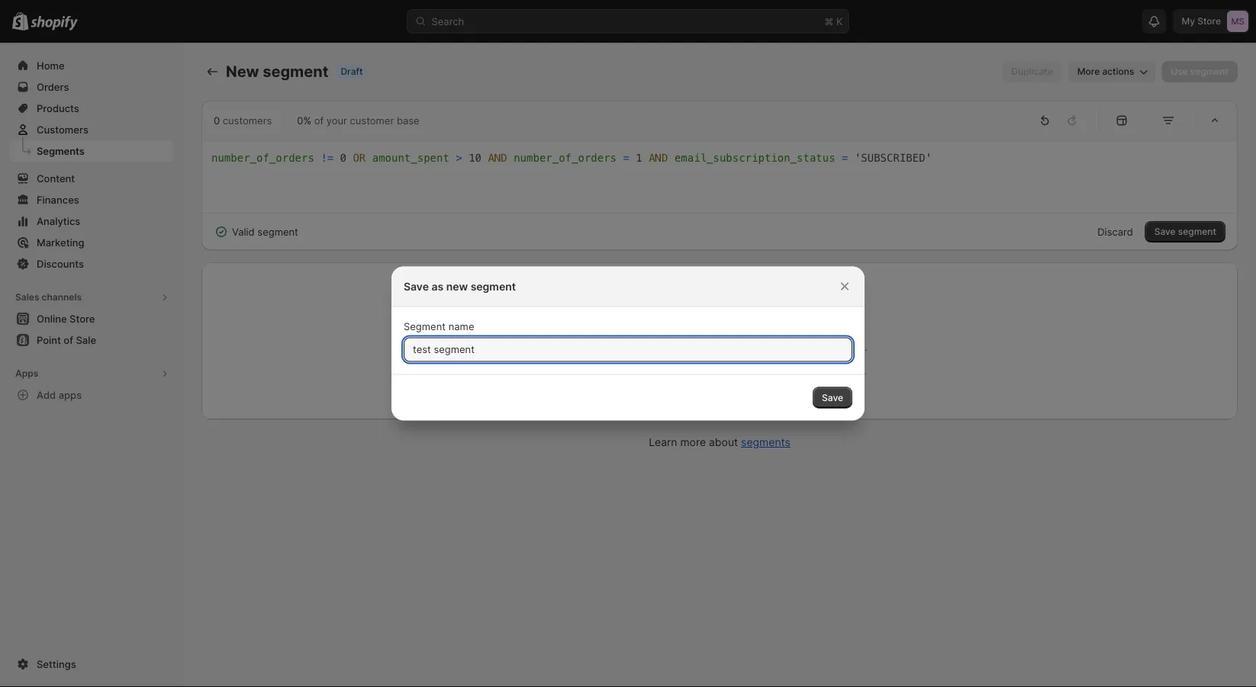 Task type: vqa. For each thing, say whether or not it's contained in the screenshot.
TEXT BOX
no



Task type: describe. For each thing, give the bounding box(es) containing it.
discard button
[[1089, 221, 1143, 243]]

learn inside try changing the segment criteria to view matching customers. learn more about
[[644, 357, 670, 368]]

home link
[[9, 55, 174, 76]]

0
[[214, 115, 220, 126]]

add apps
[[37, 389, 82, 401]]

sales channels
[[15, 292, 82, 303]]

Segment name text field
[[404, 338, 853, 362]]

try changing the segment criteria to view matching customers. learn more about
[[572, 341, 868, 368]]

learn more about segments
[[649, 436, 791, 449]]

the
[[636, 341, 651, 353]]

name
[[449, 321, 474, 333]]

segments
[[741, 436, 791, 449]]

save for save as new segment
[[404, 280, 429, 293]]

settings link
[[9, 654, 174, 676]]

view
[[745, 341, 767, 353]]

about inside try changing the segment criteria to view matching customers. learn more about
[[699, 357, 727, 368]]

to
[[733, 341, 742, 353]]

channels
[[42, 292, 82, 303]]

1 vertical spatial learn
[[649, 436, 677, 449]]

k
[[837, 15, 843, 27]]

segment for save segment
[[1179, 226, 1217, 237]]

valid segment alert
[[202, 214, 311, 250]]

segmentation. link
[[729, 357, 796, 368]]

segment inside try changing the segment criteria to view matching customers. learn more about
[[654, 341, 695, 353]]

segment for new segment
[[263, 62, 329, 81]]

⌘
[[825, 15, 834, 27]]

apps
[[59, 389, 82, 401]]

your
[[327, 115, 347, 126]]

criteria
[[698, 341, 730, 353]]

save segment
[[1155, 226, 1217, 237]]

customers.
[[816, 341, 868, 353]]

0%
[[297, 115, 311, 126]]

valid
[[232, 226, 255, 238]]

base
[[397, 115, 420, 126]]

add
[[37, 389, 56, 401]]



Task type: locate. For each thing, give the bounding box(es) containing it.
segments link
[[9, 140, 174, 162]]

new segment
[[226, 62, 329, 81]]

segment name
[[404, 321, 474, 333]]

segment inside save as new segment "dialog"
[[471, 280, 516, 293]]

about
[[699, 357, 727, 368], [709, 436, 738, 449]]

save button
[[813, 387, 853, 409]]

save for save segment
[[1155, 226, 1176, 237]]

about left segments
[[709, 436, 738, 449]]

settings
[[37, 659, 76, 671]]

save right discard
[[1155, 226, 1176, 237]]

save
[[1155, 226, 1176, 237], [404, 280, 429, 293], [822, 392, 844, 403]]

1 vertical spatial about
[[709, 436, 738, 449]]

0 vertical spatial learn
[[644, 357, 670, 368]]

1 vertical spatial save
[[404, 280, 429, 293]]

1 vertical spatial more
[[680, 436, 706, 449]]

customer
[[350, 115, 394, 126]]

segments
[[37, 145, 85, 157]]

segment inside "save segment" button
[[1179, 226, 1217, 237]]

customers
[[223, 115, 272, 126]]

save inside save button
[[822, 392, 844, 403]]

save inside "save segment" button
[[1155, 226, 1176, 237]]

add apps button
[[9, 385, 174, 406]]

new
[[226, 62, 259, 81]]

save as new segment dialog
[[0, 267, 1257, 421]]

sales channels button
[[9, 287, 174, 308]]

learn
[[644, 357, 670, 368], [649, 436, 677, 449]]

discard
[[1098, 226, 1133, 238]]

segment for valid segment
[[258, 226, 298, 238]]

segmentation.
[[729, 357, 796, 368]]

0 customers
[[214, 115, 272, 126]]

0 vertical spatial save
[[1155, 226, 1176, 237]]

home
[[37, 60, 65, 71]]

customers
[[37, 124, 89, 136]]

changing
[[590, 341, 633, 353]]

0% of your customer base
[[297, 115, 420, 126]]

2 horizontal spatial save
[[1155, 226, 1176, 237]]

about down criteria
[[699, 357, 727, 368]]

0 horizontal spatial save
[[404, 280, 429, 293]]

segment
[[263, 62, 329, 81], [258, 226, 298, 238], [1179, 226, 1217, 237], [471, 280, 516, 293], [654, 341, 695, 353]]

0 vertical spatial more
[[673, 357, 697, 368]]

of
[[314, 115, 324, 126]]

try
[[572, 341, 587, 353]]

apps button
[[9, 363, 174, 385]]

more inside try changing the segment criteria to view matching customers. learn more about
[[673, 357, 697, 368]]

save down customers.
[[822, 392, 844, 403]]

segment
[[404, 321, 446, 333]]

draft
[[341, 66, 363, 77]]

segments link
[[741, 436, 791, 449]]

discounts
[[37, 258, 84, 270]]

valid segment
[[232, 226, 298, 238]]

save segment button
[[1146, 221, 1226, 243]]

2 vertical spatial save
[[822, 392, 844, 403]]

apps
[[15, 368, 38, 379]]

save left as
[[404, 280, 429, 293]]

⌘ k
[[825, 15, 843, 27]]

sales
[[15, 292, 39, 303]]

as
[[432, 280, 444, 293]]

segment inside the valid segment alert
[[258, 226, 298, 238]]

new
[[446, 280, 468, 293]]

more
[[673, 357, 697, 368], [680, 436, 706, 449]]

discounts link
[[9, 253, 174, 275]]

save as new segment
[[404, 280, 516, 293]]

1 horizontal spatial save
[[822, 392, 844, 403]]

search
[[432, 15, 464, 27]]

matching
[[770, 341, 813, 353]]

customers link
[[9, 119, 174, 140]]

shopify image
[[31, 16, 78, 31]]

0 vertical spatial about
[[699, 357, 727, 368]]



